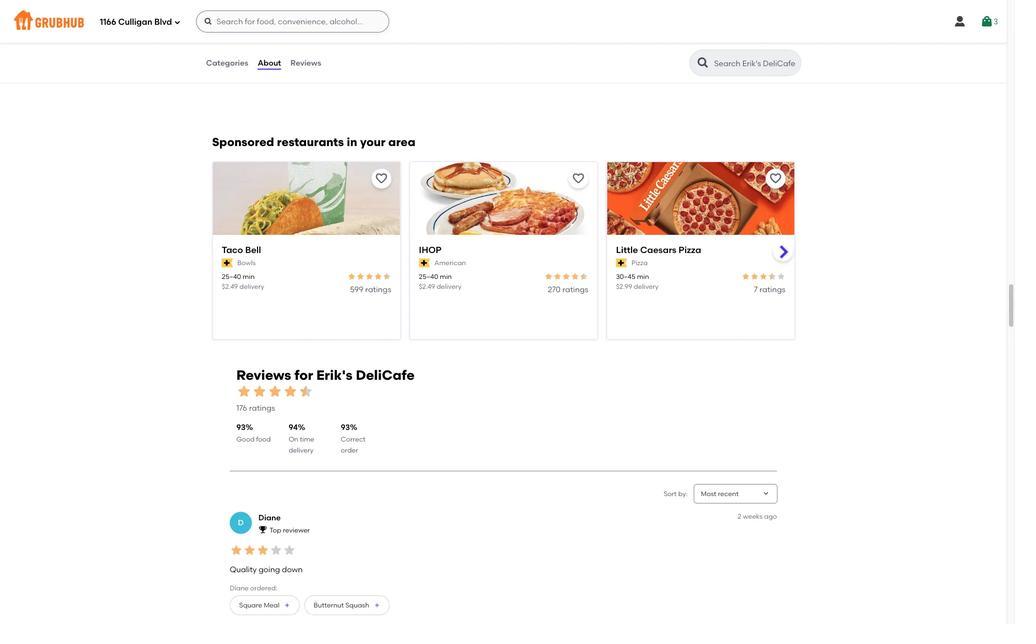 Task type: describe. For each thing, give the bounding box(es) containing it.
culligan
[[118, 17, 152, 27]]

delivery for little caesars pizza
[[634, 283, 659, 291]]

butternut squash button
[[304, 596, 390, 616]]

little caesars pizza logo image
[[607, 162, 794, 255]]

svg image inside 3 button
[[981, 15, 994, 28]]

$2.49 for ihop
[[419, 283, 435, 291]]

blvd
[[154, 17, 172, 27]]

diane for diane ordered:
[[230, 585, 249, 593]]

7
[[754, 285, 758, 294]]

2 save this restaurant button from the left
[[568, 169, 588, 189]]

1 vertical spatial erik's
[[316, 367, 353, 383]]

bowls
[[237, 259, 255, 267]]

d
[[238, 519, 244, 528]]

restaurants
[[277, 135, 344, 149]]

taco bell
[[222, 245, 261, 256]]

93 for 93 correct order
[[341, 423, 350, 433]]

min for little caesars pizza
[[637, 273, 649, 281]]

quality  going  down
[[230, 566, 303, 575]]

svg image
[[204, 17, 213, 26]]

plus icon image for butternut squash
[[374, 603, 380, 609]]

diane ordered:
[[230, 585, 278, 593]]

delivery for taco bell
[[239, 283, 264, 291]]

25–40 min $2.49 delivery for taco bell
[[222, 273, 264, 291]]

94
[[289, 423, 298, 433]]

94 on time delivery
[[289, 423, 314, 455]]

more
[[232, 31, 252, 40]]

0 vertical spatial delicafe
[[299, 31, 331, 40]]

area
[[388, 135, 416, 149]]

2 weeks ago
[[738, 513, 777, 521]]

little caesars pizza link
[[616, 244, 786, 257]]

Search for food, convenience, alcohol... search field
[[196, 10, 389, 33]]

sort
[[664, 490, 677, 498]]

good
[[236, 436, 255, 444]]

subscription pass image
[[419, 259, 430, 268]]

pizza inside little caesars pizza link
[[678, 245, 701, 256]]

25–40 for taco bell
[[222, 273, 241, 281]]

squash
[[346, 602, 369, 610]]

order
[[341, 447, 358, 455]]

min for ihop
[[440, 273, 452, 281]]

ihop
[[419, 245, 441, 256]]

25–40 for ihop
[[419, 273, 438, 281]]

Sort by: field
[[701, 490, 739, 499]]

ihop link
[[419, 244, 588, 257]]

little caesars pizza
[[616, 245, 701, 256]]

most
[[701, 490, 717, 498]]

reviews for erik's delicafe
[[236, 367, 415, 383]]

view more about erik's delicafe
[[213, 31, 331, 40]]

on
[[289, 436, 298, 444]]

ago
[[764, 513, 777, 521]]

most recent
[[701, 490, 739, 498]]

reviews for reviews for erik's delicafe
[[236, 367, 291, 383]]

top reviewer
[[270, 527, 310, 535]]

93 for 93 good food
[[236, 423, 246, 433]]

93 good food
[[236, 423, 271, 444]]

30–45 min $2.99 delivery
[[616, 273, 659, 291]]

0 horizontal spatial svg image
[[174, 19, 181, 26]]

american
[[434, 259, 466, 267]]

1166 culligan blvd
[[100, 17, 172, 27]]

1 horizontal spatial delicafe
[[356, 367, 415, 383]]

bell
[[245, 245, 261, 256]]

subscription pass image for little
[[616, 259, 627, 268]]

about button
[[257, 43, 282, 83]]

caret down icon image
[[762, 490, 771, 499]]

delivery for ihop
[[436, 283, 461, 291]]



Task type: locate. For each thing, give the bounding box(es) containing it.
25–40 min $2.49 delivery down american
[[419, 273, 461, 291]]

1 horizontal spatial erik's
[[316, 367, 353, 383]]

ratings
[[365, 285, 391, 294], [562, 285, 588, 294], [759, 285, 786, 294], [249, 404, 275, 413]]

delivery
[[239, 283, 264, 291], [436, 283, 461, 291], [634, 283, 659, 291], [289, 447, 314, 455]]

svg image
[[953, 15, 967, 28], [981, 15, 994, 28], [174, 19, 181, 26]]

plus icon image
[[284, 603, 291, 609], [374, 603, 380, 609]]

reviews
[[291, 58, 321, 68], [236, 367, 291, 383]]

ratings for little caesars pizza
[[759, 285, 786, 294]]

subscription pass image for taco
[[222, 259, 233, 268]]

plus icon image inside the square meal button
[[284, 603, 291, 609]]

2 save this restaurant image from the left
[[769, 172, 782, 186]]

star icon image
[[347, 273, 356, 282], [356, 273, 365, 282], [365, 273, 373, 282], [373, 273, 382, 282], [382, 273, 391, 282], [382, 273, 391, 282], [544, 273, 553, 282], [553, 273, 562, 282], [562, 273, 571, 282], [571, 273, 579, 282], [579, 273, 588, 282], [579, 273, 588, 282], [741, 273, 750, 282], [750, 273, 759, 282], [759, 273, 768, 282], [768, 273, 777, 282], [768, 273, 777, 282], [777, 273, 786, 282], [236, 384, 252, 400], [252, 384, 267, 400], [267, 384, 283, 400], [283, 384, 298, 400], [298, 384, 314, 400], [298, 384, 314, 400], [230, 544, 243, 558], [243, 544, 256, 558], [256, 544, 270, 558], [270, 544, 283, 558], [283, 544, 296, 558]]

2 horizontal spatial min
[[637, 273, 649, 281]]

taco
[[222, 245, 243, 256]]

2 25–40 min $2.49 delivery from the left
[[419, 273, 461, 291]]

sort by:
[[664, 490, 688, 498]]

270
[[548, 285, 560, 294]]

$2.49 down bowls
[[222, 283, 238, 291]]

1 93 from the left
[[236, 423, 246, 433]]

1 horizontal spatial plus icon image
[[374, 603, 380, 609]]

trophy icon image
[[259, 526, 267, 535]]

2 25–40 from the left
[[419, 273, 438, 281]]

diane up top
[[259, 513, 281, 523]]

25–40 min $2.49 delivery
[[222, 273, 264, 291], [419, 273, 461, 291]]

taco bell link
[[222, 244, 391, 257]]

1 min from the left
[[242, 273, 254, 281]]

delivery down time
[[289, 447, 314, 455]]

ratings for ihop
[[562, 285, 588, 294]]

1 horizontal spatial pizza
[[678, 245, 701, 256]]

subscription pass image down little
[[616, 259, 627, 268]]

search icon image
[[697, 56, 710, 70]]

0 horizontal spatial plus icon image
[[284, 603, 291, 609]]

reviews right about
[[291, 58, 321, 68]]

1 plus icon image from the left
[[284, 603, 291, 609]]

1 horizontal spatial min
[[440, 273, 452, 281]]

for
[[294, 367, 313, 383]]

0 horizontal spatial pizza
[[631, 259, 648, 267]]

save this restaurant image
[[572, 172, 585, 186], [769, 172, 782, 186]]

butternut squash
[[314, 602, 369, 610]]

ratings right 599
[[365, 285, 391, 294]]

0 vertical spatial diane
[[259, 513, 281, 523]]

delicafe
[[299, 31, 331, 40], [356, 367, 415, 383]]

erik's right about
[[278, 31, 297, 40]]

2 horizontal spatial save this restaurant button
[[766, 169, 786, 189]]

1 horizontal spatial 25–40
[[419, 273, 438, 281]]

2 horizontal spatial svg image
[[981, 15, 994, 28]]

2 93 from the left
[[341, 423, 350, 433]]

0 vertical spatial erik's
[[278, 31, 297, 40]]

599
[[350, 285, 363, 294]]

176
[[236, 404, 247, 413]]

0 horizontal spatial subscription pass image
[[222, 259, 233, 268]]

erik's
[[278, 31, 297, 40], [316, 367, 353, 383]]

sponsored restaurants in your area
[[212, 135, 416, 149]]

main navigation navigation
[[0, 0, 1007, 43]]

your
[[360, 135, 386, 149]]

pizza down little
[[631, 259, 648, 267]]

1 horizontal spatial save this restaurant image
[[769, 172, 782, 186]]

correct
[[341, 436, 366, 444]]

pizza right caesars
[[678, 245, 701, 256]]

0 horizontal spatial 25–40
[[222, 273, 241, 281]]

down
[[282, 566, 303, 575]]

save this restaurant image for little caesars pizza
[[769, 172, 782, 186]]

2 min from the left
[[440, 273, 452, 281]]

1 horizontal spatial svg image
[[953, 15, 967, 28]]

0 vertical spatial reviews
[[291, 58, 321, 68]]

diane for diane
[[259, 513, 281, 523]]

3
[[994, 17, 998, 26]]

min
[[242, 273, 254, 281], [440, 273, 452, 281], [637, 273, 649, 281]]

1166
[[100, 17, 116, 27]]

square meal
[[239, 602, 280, 610]]

save this restaurant image for ihop
[[572, 172, 585, 186]]

$2.49
[[222, 283, 238, 291], [419, 283, 435, 291]]

0 horizontal spatial save this restaurant image
[[572, 172, 585, 186]]

plus icon image inside 'butternut squash' button
[[374, 603, 380, 609]]

diane down quality
[[230, 585, 249, 593]]

subscription pass image
[[222, 259, 233, 268], [616, 259, 627, 268]]

categories button
[[206, 43, 249, 83]]

7 ratings
[[754, 285, 786, 294]]

1 horizontal spatial save this restaurant button
[[568, 169, 588, 189]]

176 ratings
[[236, 404, 275, 413]]

2 plus icon image from the left
[[374, 603, 380, 609]]

1 horizontal spatial subscription pass image
[[616, 259, 627, 268]]

93
[[236, 423, 246, 433], [341, 423, 350, 433]]

erik's right for
[[316, 367, 353, 383]]

25–40 down bowls
[[222, 273, 241, 281]]

1 vertical spatial diane
[[230, 585, 249, 593]]

3 save this restaurant button from the left
[[766, 169, 786, 189]]

caesars
[[640, 245, 676, 256]]

ratings right 176
[[249, 404, 275, 413]]

view
[[213, 31, 231, 40]]

93 correct order
[[341, 423, 366, 455]]

599 ratings
[[350, 285, 391, 294]]

1 25–40 from the left
[[222, 273, 241, 281]]

pizza
[[678, 245, 701, 256], [631, 259, 648, 267]]

0 horizontal spatial delicafe
[[299, 31, 331, 40]]

delivery right '$2.99'
[[634, 283, 659, 291]]

delivery inside 30–45 min $2.99 delivery
[[634, 283, 659, 291]]

25–40
[[222, 273, 241, 281], [419, 273, 438, 281]]

square meal button
[[230, 596, 300, 616]]

25–40 min $2.49 delivery down bowls
[[222, 273, 264, 291]]

categories
[[206, 58, 248, 68]]

0 horizontal spatial $2.49
[[222, 283, 238, 291]]

save this restaurant image
[[375, 172, 388, 186]]

reviewer
[[283, 527, 310, 535]]

save this restaurant button
[[371, 169, 391, 189], [568, 169, 588, 189], [766, 169, 786, 189]]

min right 30–45
[[637, 273, 649, 281]]

top
[[270, 527, 281, 535]]

reviews button
[[290, 43, 322, 83]]

1 vertical spatial reviews
[[236, 367, 291, 383]]

93 inside 93 good food
[[236, 423, 246, 433]]

min inside 30–45 min $2.99 delivery
[[637, 273, 649, 281]]

about
[[258, 58, 281, 68]]

0 horizontal spatial 25–40 min $2.49 delivery
[[222, 273, 264, 291]]

93 up "correct"
[[341, 423, 350, 433]]

2
[[738, 513, 742, 521]]

1 save this restaurant button from the left
[[371, 169, 391, 189]]

meal
[[264, 602, 280, 610]]

0 horizontal spatial save this restaurant button
[[371, 169, 391, 189]]

save this restaurant button for bell
[[371, 169, 391, 189]]

25–40 down subscription pass image
[[419, 273, 438, 281]]

25–40 min $2.49 delivery for ihop
[[419, 273, 461, 291]]

1 $2.49 from the left
[[222, 283, 238, 291]]

1 vertical spatial delicafe
[[356, 367, 415, 383]]

1 vertical spatial pizza
[[631, 259, 648, 267]]

subscription pass image down the taco
[[222, 259, 233, 268]]

ratings right "270"
[[562, 285, 588, 294]]

ratings for taco bell
[[365, 285, 391, 294]]

$2.49 for taco bell
[[222, 283, 238, 291]]

save this restaurant button for caesars
[[766, 169, 786, 189]]

0 horizontal spatial erik's
[[278, 31, 297, 40]]

93 inside 93 correct order
[[341, 423, 350, 433]]

diane
[[259, 513, 281, 523], [230, 585, 249, 593]]

reviews for reviews
[[291, 58, 321, 68]]

weeks
[[743, 513, 763, 521]]

2 subscription pass image from the left
[[616, 259, 627, 268]]

270 ratings
[[548, 285, 588, 294]]

delivery down bowls
[[239, 283, 264, 291]]

1 save this restaurant image from the left
[[572, 172, 585, 186]]

$2.49 down subscription pass image
[[419, 283, 435, 291]]

min down bowls
[[242, 273, 254, 281]]

2 $2.49 from the left
[[419, 283, 435, 291]]

ratings right 7
[[759, 285, 786, 294]]

0 horizontal spatial 93
[[236, 423, 246, 433]]

plus icon image for square meal
[[284, 603, 291, 609]]

min down american
[[440, 273, 452, 281]]

1 horizontal spatial diane
[[259, 513, 281, 523]]

little
[[616, 245, 638, 256]]

30–45
[[616, 273, 635, 281]]

recent
[[718, 490, 739, 498]]

sponsored
[[212, 135, 274, 149]]

1 25–40 min $2.49 delivery from the left
[[222, 273, 264, 291]]

butternut
[[314, 602, 344, 610]]

in
[[347, 135, 357, 149]]

by:
[[678, 490, 688, 498]]

food
[[256, 436, 271, 444]]

min for taco bell
[[242, 273, 254, 281]]

about
[[254, 31, 276, 40]]

0 horizontal spatial diane
[[230, 585, 249, 593]]

1 horizontal spatial 93
[[341, 423, 350, 433]]

0 vertical spatial pizza
[[678, 245, 701, 256]]

going
[[259, 566, 280, 575]]

quality
[[230, 566, 257, 575]]

reviews up 176 ratings
[[236, 367, 291, 383]]

1 subscription pass image from the left
[[222, 259, 233, 268]]

time
[[300, 436, 314, 444]]

reviews inside button
[[291, 58, 321, 68]]

plus icon image right meal at the left of the page
[[284, 603, 291, 609]]

ordered:
[[250, 585, 278, 593]]

$2.99
[[616, 283, 632, 291]]

1 horizontal spatial $2.49
[[419, 283, 435, 291]]

93 up good
[[236, 423, 246, 433]]

1 horizontal spatial 25–40 min $2.49 delivery
[[419, 273, 461, 291]]

Search Erik's DeliCafe search field
[[713, 58, 798, 68]]

plus icon image right the "squash" in the left of the page
[[374, 603, 380, 609]]

0 horizontal spatial min
[[242, 273, 254, 281]]

3 min from the left
[[637, 273, 649, 281]]

3 button
[[981, 12, 998, 31]]

ihop logo image
[[410, 162, 597, 255]]

delivery down american
[[436, 283, 461, 291]]

square
[[239, 602, 262, 610]]

taco bell logo image
[[213, 162, 400, 255]]

delivery inside 94 on time delivery
[[289, 447, 314, 455]]



Task type: vqa. For each thing, say whether or not it's contained in the screenshot.
the Fast Food image
no



